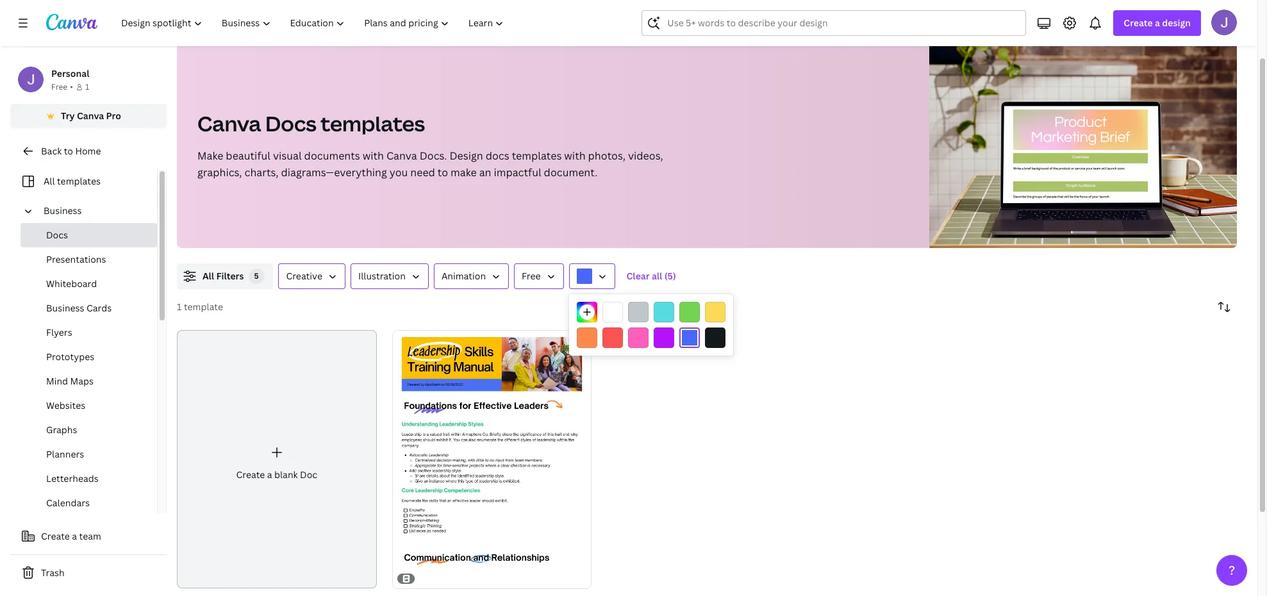 Task type: vqa. For each thing, say whether or not it's contained in the screenshot.
Top 7 typography tips for poster design link
no



Task type: describe. For each thing, give the bounding box(es) containing it.
1 template
[[177, 301, 223, 313]]

clear
[[627, 270, 650, 282]]

questionnaire
[[645, 19, 706, 31]]

free for free •
[[51, 81, 67, 92]]

an
[[479, 165, 491, 180]]

meal
[[275, 19, 296, 31]]

1 horizontal spatial templates
[[321, 110, 425, 137]]

you
[[390, 165, 408, 180]]

canva inside button
[[77, 110, 104, 122]]

create for create a blank doc
[[236, 468, 265, 481]]

1 with from the left
[[363, 149, 384, 163]]

trash link
[[10, 560, 167, 586]]

photos,
[[588, 149, 626, 163]]

team
[[79, 530, 101, 542]]

Sort by button
[[1212, 294, 1238, 320]]

a for design
[[1155, 17, 1161, 29]]

business link
[[38, 199, 149, 223]]

2 with from the left
[[564, 149, 586, 163]]

all for all filters
[[203, 270, 214, 282]]

all templates
[[44, 175, 101, 187]]

create for create a design
[[1124, 17, 1153, 29]]

all
[[652, 270, 663, 282]]

#55dbe0 image
[[654, 302, 675, 323]]

free button
[[514, 264, 564, 289]]

home
[[75, 145, 101, 157]]

top level navigation element
[[113, 10, 515, 36]]

#74d353 image
[[680, 302, 700, 323]]

leadership skills training manual professional doc in yellow green purple playful professional style image
[[392, 330, 592, 589]]

study
[[469, 19, 494, 31]]

clear all (5) button
[[620, 264, 683, 289]]

document.
[[544, 165, 598, 180]]

presentations link
[[21, 248, 157, 272]]

mind maps
[[46, 375, 94, 387]]

style
[[826, 19, 848, 31]]

websites
[[46, 399, 85, 412]]

design
[[1163, 17, 1191, 29]]

back
[[41, 145, 62, 157]]

whiteboard link
[[21, 272, 157, 296]]

back to home
[[41, 145, 101, 157]]

Search search field
[[668, 11, 1018, 35]]

flyers
[[46, 326, 72, 339]]

business cards link
[[21, 296, 157, 321]]

try
[[61, 110, 75, 122]]

letterheads link
[[21, 467, 157, 491]]

planners link
[[21, 442, 157, 467]]

need
[[411, 165, 435, 180]]

business cards
[[46, 302, 112, 314]]

websites link
[[21, 394, 157, 418]]

impactful
[[494, 165, 542, 180]]

0 horizontal spatial docs
[[46, 229, 68, 241]]

•
[[70, 81, 73, 92]]

design
[[450, 149, 483, 163]]

consultation
[[721, 19, 777, 31]]

prototypes
[[46, 351, 94, 363]]

docs for professional
[[238, 19, 260, 31]]

docs.
[[420, 149, 447, 163]]

illustration
[[358, 270, 406, 282]]

try canva pro
[[61, 110, 121, 122]]

beautiful
[[226, 149, 271, 163]]

(5)
[[665, 270, 676, 282]]

make
[[451, 165, 477, 180]]

back to home link
[[10, 138, 167, 164]]

case study link
[[440, 12, 499, 38]]

business for business cards
[[46, 302, 84, 314]]

try canva pro button
[[10, 104, 167, 128]]

canva inside make beautiful visual documents with canva docs. design docs templates with photos, videos, graphics, charts, diagrams—everything you need to make an impactful document.
[[387, 149, 417, 163]]

create a blank doc link
[[177, 330, 377, 589]]

animation button
[[434, 264, 509, 289]]

meal planner
[[275, 19, 332, 31]]

trash
[[41, 567, 65, 579]]

visual
[[273, 149, 302, 163]]

presentations
[[46, 253, 106, 265]]

make
[[197, 149, 223, 163]]

guide
[[850, 19, 876, 31]]

blank
[[274, 468, 298, 481]]

pro
[[106, 110, 121, 122]]

#4a66fb image
[[577, 269, 592, 284]]

a for blank
[[267, 468, 272, 481]]

calendars
[[46, 497, 90, 509]]

create a design button
[[1114, 10, 1202, 36]]

prototypes link
[[21, 345, 157, 369]]

planners
[[46, 448, 84, 460]]

case study
[[445, 19, 494, 31]]

questionnaire link
[[640, 12, 711, 38]]

mind
[[46, 375, 68, 387]]



Task type: locate. For each thing, give the bounding box(es) containing it.
business inside business cards link
[[46, 302, 84, 314]]

create a design
[[1124, 17, 1191, 29]]

#fd5ebb image
[[628, 328, 649, 348], [628, 328, 649, 348]]

a for team
[[72, 530, 77, 542]]

0 horizontal spatial free
[[51, 81, 67, 92]]

0 vertical spatial all
[[44, 175, 55, 187]]

docs left meal
[[238, 19, 260, 31]]

create left design
[[1124, 17, 1153, 29]]

all down back
[[44, 175, 55, 187]]

clear all (5)
[[627, 270, 676, 282]]

animation
[[442, 270, 486, 282]]

1 for 1
[[85, 81, 89, 92]]

#b612fb image
[[654, 328, 675, 348], [654, 328, 675, 348]]

1 vertical spatial 1
[[177, 301, 182, 313]]

all for all templates
[[44, 175, 55, 187]]

#fed958 image
[[705, 302, 726, 323]]

all templates link
[[18, 169, 149, 194]]

diagrams—everything
[[281, 165, 387, 180]]

1 vertical spatial templates
[[512, 149, 562, 163]]

0 horizontal spatial canva
[[77, 110, 104, 122]]

to down docs.
[[438, 165, 448, 180]]

templates inside make beautiful visual documents with canva docs. design docs templates with photos, videos, graphics, charts, diagrams—everything you need to make an impactful document.
[[512, 149, 562, 163]]

docs for canva
[[265, 110, 317, 137]]

0 horizontal spatial a
[[72, 530, 77, 542]]

template
[[184, 301, 223, 313]]

templates down back to home at left
[[57, 175, 101, 187]]

1 vertical spatial business
[[46, 302, 84, 314]]

#c1c6cb image
[[628, 302, 649, 323], [628, 302, 649, 323]]

1 horizontal spatial free
[[522, 270, 541, 282]]

all filters
[[203, 270, 244, 282]]

business for business
[[44, 205, 82, 217]]

1 horizontal spatial a
[[267, 468, 272, 481]]

0 horizontal spatial all
[[44, 175, 55, 187]]

creative
[[286, 270, 323, 282]]

canva docs templates
[[197, 110, 425, 137]]

graphics,
[[197, 165, 242, 180]]

None search field
[[642, 10, 1027, 36]]

consultation invoice link
[[716, 12, 816, 38]]

create inside 'dropdown button'
[[1124, 17, 1153, 29]]

5
[[254, 271, 259, 281]]

filters
[[216, 270, 244, 282]]

1 horizontal spatial all
[[203, 270, 214, 282]]

docs up presentations
[[46, 229, 68, 241]]

business down all templates
[[44, 205, 82, 217]]

1 horizontal spatial to
[[438, 165, 448, 180]]

#fd5152 image
[[603, 328, 623, 348], [603, 328, 623, 348]]

create
[[1124, 17, 1153, 29], [236, 468, 265, 481], [41, 530, 70, 542]]

make beautiful visual documents with canva docs. design docs templates with photos, videos, graphics, charts, diagrams—everything you need to make an impactful document.
[[197, 149, 663, 180]]

0 vertical spatial docs
[[238, 19, 260, 31]]

flyers link
[[21, 321, 157, 345]]

1 vertical spatial a
[[267, 468, 272, 481]]

all
[[44, 175, 55, 187], [203, 270, 214, 282]]

0 horizontal spatial templates
[[57, 175, 101, 187]]

a left design
[[1155, 17, 1161, 29]]

free
[[51, 81, 67, 92], [522, 270, 541, 282]]

business inside business link
[[44, 205, 82, 217]]

0 vertical spatial business
[[44, 205, 82, 217]]

1 horizontal spatial with
[[564, 149, 586, 163]]

#55dbe0 image
[[654, 302, 675, 323]]

a inside 'dropdown button'
[[1155, 17, 1161, 29]]

#15181b image
[[705, 328, 726, 348], [705, 328, 726, 348]]

to inside make beautiful visual documents with canva docs. design docs templates with photos, videos, graphics, charts, diagrams—everything you need to make an impactful document.
[[438, 165, 448, 180]]

all left the filters
[[203, 270, 214, 282]]

1 vertical spatial to
[[438, 165, 448, 180]]

free left #4a66fb icon
[[522, 270, 541, 282]]

calendars link
[[21, 491, 157, 516]]

charts,
[[245, 165, 279, 180]]

templates
[[321, 110, 425, 137], [512, 149, 562, 163], [57, 175, 101, 187]]

to right back
[[64, 145, 73, 157]]

1 for 1 template
[[177, 301, 182, 313]]

templates up 'documents' on the top left of the page
[[321, 110, 425, 137]]

1 right •
[[85, 81, 89, 92]]

0 horizontal spatial 1
[[85, 81, 89, 92]]

create a team button
[[10, 524, 167, 550]]

create for create a team
[[41, 530, 70, 542]]

5 filter options selected element
[[249, 269, 264, 284]]

whiteboard
[[46, 278, 97, 290]]

with
[[363, 149, 384, 163], [564, 149, 586, 163]]

1 vertical spatial docs
[[265, 110, 317, 137]]

free for free
[[522, 270, 541, 282]]

2 horizontal spatial create
[[1124, 17, 1153, 29]]

videos,
[[628, 149, 663, 163]]

maps
[[70, 375, 94, 387]]

cards
[[87, 302, 112, 314]]

planner
[[298, 19, 332, 31]]

0 vertical spatial free
[[51, 81, 67, 92]]

invoice
[[779, 19, 811, 31]]

#ffffff image
[[603, 302, 623, 323], [603, 302, 623, 323]]

0 vertical spatial templates
[[321, 110, 425, 137]]

#74d353 image
[[680, 302, 700, 323]]

style guide
[[826, 19, 876, 31]]

0 vertical spatial 1
[[85, 81, 89, 92]]

0 horizontal spatial to
[[64, 145, 73, 157]]

consultation invoice
[[721, 19, 811, 31]]

a left the blank
[[267, 468, 272, 481]]

#fe884c image
[[577, 328, 598, 348]]

okr
[[411, 19, 430, 31]]

2 vertical spatial create
[[41, 530, 70, 542]]

0 vertical spatial create
[[1124, 17, 1153, 29]]

2 vertical spatial docs
[[46, 229, 68, 241]]

with right 'documents' on the top left of the page
[[363, 149, 384, 163]]

create a blank doc element
[[177, 330, 377, 589]]

1 horizontal spatial canva
[[197, 110, 261, 137]]

0 vertical spatial a
[[1155, 17, 1161, 29]]

docs up visual
[[265, 110, 317, 137]]

with up document.
[[564, 149, 586, 163]]

free •
[[51, 81, 73, 92]]

0 horizontal spatial with
[[363, 149, 384, 163]]

doc
[[300, 468, 317, 481]]

create a team
[[41, 530, 101, 542]]

1 left template
[[177, 301, 182, 313]]

style guide link
[[821, 12, 881, 38]]

#4a66fb image
[[577, 269, 592, 284]]

1 horizontal spatial 1
[[177, 301, 182, 313]]

add a new color image
[[577, 302, 598, 323], [577, 302, 598, 323]]

canva right try
[[77, 110, 104, 122]]

#4a66fb image
[[680, 328, 700, 348], [680, 328, 700, 348]]

okr link
[[406, 12, 435, 38]]

1 vertical spatial free
[[522, 270, 541, 282]]

canva up beautiful
[[197, 110, 261, 137]]

docs
[[238, 19, 260, 31], [265, 110, 317, 137], [46, 229, 68, 241]]

1 vertical spatial create
[[236, 468, 265, 481]]

free left •
[[51, 81, 67, 92]]

docs
[[486, 149, 510, 163]]

professional
[[182, 19, 236, 31]]

professional docs link
[[177, 12, 265, 38]]

personal
[[51, 67, 89, 80]]

canva
[[77, 110, 104, 122], [197, 110, 261, 137], [387, 149, 417, 163]]

creative button
[[279, 264, 346, 289]]

#fed958 image
[[705, 302, 726, 323]]

0 horizontal spatial create
[[41, 530, 70, 542]]

1 horizontal spatial docs
[[238, 19, 260, 31]]

business up flyers
[[46, 302, 84, 314]]

create a blank doc
[[236, 468, 317, 481]]

1 vertical spatial all
[[203, 270, 214, 282]]

1
[[85, 81, 89, 92], [177, 301, 182, 313]]

1 horizontal spatial create
[[236, 468, 265, 481]]

case
[[445, 19, 466, 31]]

documents
[[304, 149, 360, 163]]

letterheads
[[46, 473, 99, 485]]

a left the team
[[72, 530, 77, 542]]

graphs link
[[21, 418, 157, 442]]

mind maps link
[[21, 369, 157, 394]]

free inside button
[[522, 270, 541, 282]]

illustration button
[[351, 264, 429, 289]]

0 vertical spatial to
[[64, 145, 73, 157]]

2 vertical spatial templates
[[57, 175, 101, 187]]

2 horizontal spatial docs
[[265, 110, 317, 137]]

create left the team
[[41, 530, 70, 542]]

#fe884c image
[[577, 328, 598, 348]]

to
[[64, 145, 73, 157], [438, 165, 448, 180]]

canva up "you"
[[387, 149, 417, 163]]

jacob simon image
[[1212, 10, 1238, 35]]

a inside button
[[72, 530, 77, 542]]

create inside button
[[41, 530, 70, 542]]

professional docs
[[182, 19, 260, 31]]

templates up "impactful"
[[512, 149, 562, 163]]

meal planner link
[[270, 12, 337, 38]]

2 horizontal spatial templates
[[512, 149, 562, 163]]

2 horizontal spatial canva
[[387, 149, 417, 163]]

create left the blank
[[236, 468, 265, 481]]

newspaper
[[347, 19, 396, 31]]

2 horizontal spatial a
[[1155, 17, 1161, 29]]

2 vertical spatial a
[[72, 530, 77, 542]]



